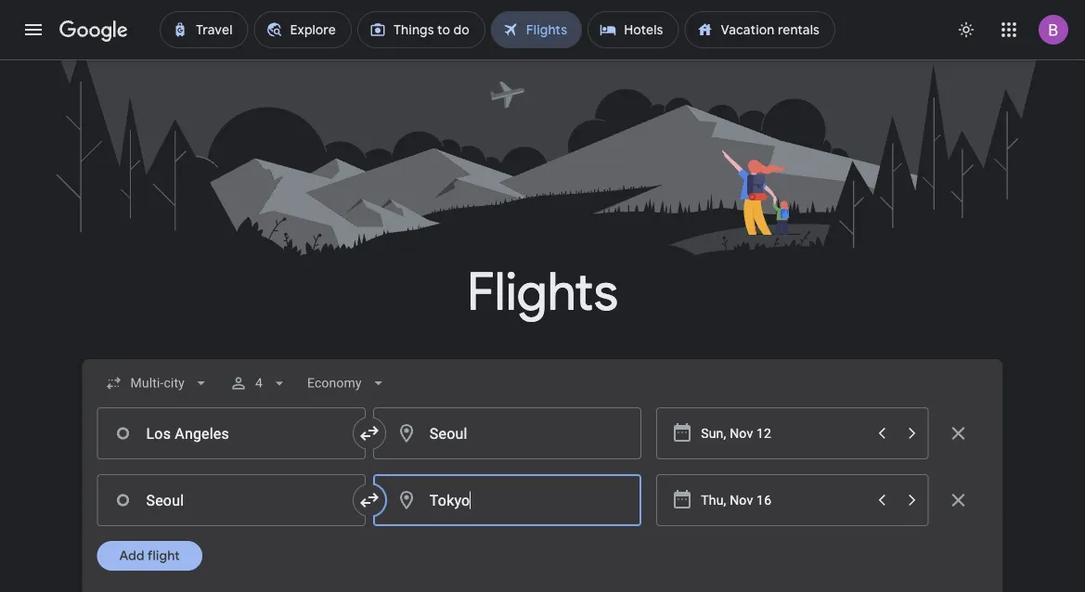 Task type: describe. For each thing, give the bounding box(es) containing it.
flight
[[147, 548, 180, 564]]

add flight button
[[97, 541, 202, 571]]

4
[[255, 376, 263, 391]]

main menu image
[[22, 19, 45, 41]]

change appearance image
[[944, 7, 989, 52]]



Task type: vqa. For each thing, say whether or not it's contained in the screenshot.
Coffee
no



Task type: locate. For each thing, give the bounding box(es) containing it.
Flight search field
[[67, 359, 1018, 592]]

None field
[[97, 367, 218, 400], [300, 367, 395, 400], [97, 367, 218, 400], [300, 367, 395, 400]]

1 vertical spatial departure text field
[[701, 475, 866, 526]]

departure text field for remove flight from seoul to tokyo on thu, nov 16 image
[[701, 475, 866, 526]]

Departure text field
[[701, 409, 866, 459], [701, 475, 866, 526]]

swap origin and destination. image
[[358, 489, 381, 512]]

1 departure text field from the top
[[701, 409, 866, 459]]

flights
[[467, 260, 618, 325]]

remove flight from seoul to tokyo on thu, nov 16 image
[[947, 489, 970, 512]]

add
[[119, 548, 145, 564]]

2 departure text field from the top
[[701, 475, 866, 526]]

None text field
[[373, 408, 642, 460], [97, 474, 366, 526], [373, 474, 642, 526], [373, 408, 642, 460], [97, 474, 366, 526], [373, 474, 642, 526]]

remove flight from los angeles to seoul on sun, nov 12 image
[[947, 422, 970, 445]]

None text field
[[97, 408, 366, 460]]

4 button
[[222, 361, 296, 406]]

add flight
[[119, 548, 180, 564]]

0 vertical spatial departure text field
[[701, 409, 866, 459]]

swap origin and destination. image
[[358, 422, 381, 445]]

departure text field for remove flight from los angeles to seoul on sun, nov 12 icon
[[701, 409, 866, 459]]



